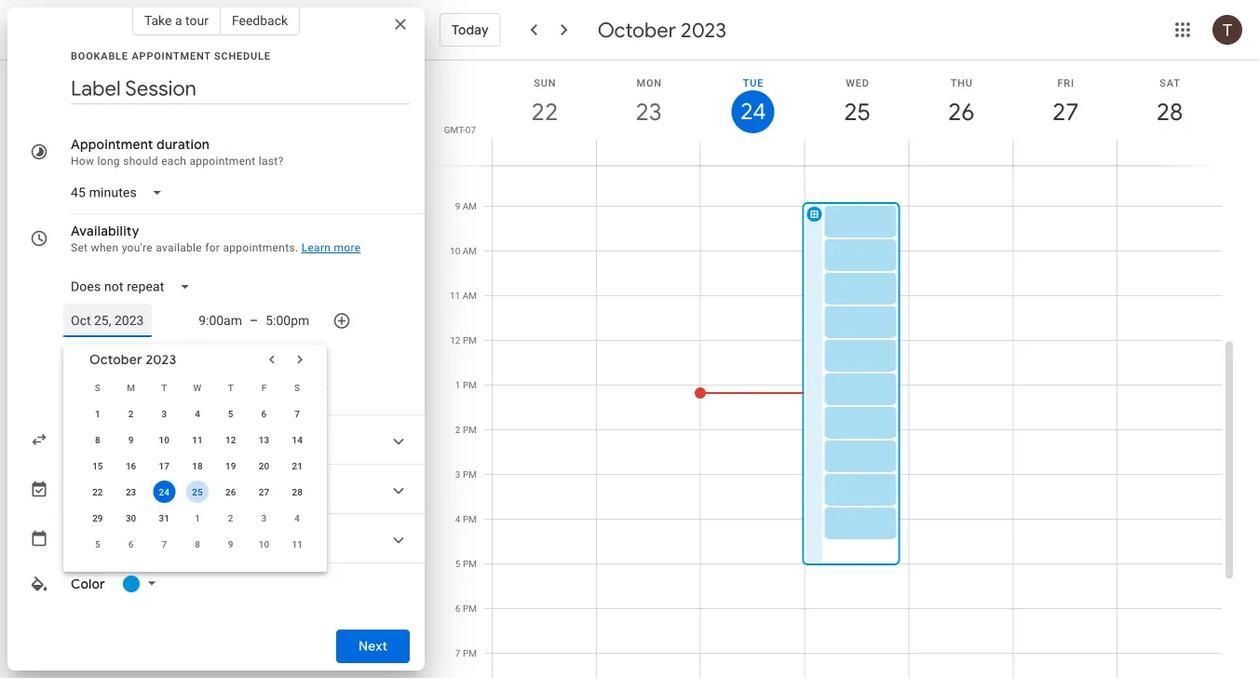 Task type: describe. For each thing, give the bounding box(es) containing it.
0 vertical spatial 3
[[162, 408, 167, 419]]

november 6 element
[[120, 533, 142, 555]]

20
[[259, 460, 269, 471]]

26 inside october 2023 grid
[[225, 486, 236, 498]]

add a date
[[71, 346, 138, 362]]

6 for "november 6" element
[[128, 539, 134, 550]]

learn
[[302, 241, 331, 254]]

appointment
[[132, 50, 211, 61]]

3 for november 3 element
[[261, 512, 267, 524]]

long
[[97, 155, 120, 168]]

for inside calendars checked for availability dropdown button
[[194, 523, 212, 539]]

today
[[452, 21, 489, 38]]

1 for november 1 element
[[195, 512, 200, 524]]

time
[[123, 492, 146, 505]]

11 for 11 am
[[450, 290, 461, 301]]

–
[[250, 313, 258, 328]]

availability
[[216, 523, 283, 539]]

1 vertical spatial 8
[[95, 434, 100, 445]]

·
[[150, 492, 153, 505]]

am for 10 am
[[463, 246, 477, 257]]

saturday, october 28 element
[[1149, 90, 1192, 133]]

9 am
[[455, 201, 477, 212]]

21 element
[[286, 455, 309, 477]]

25 inside wed 25
[[843, 96, 870, 127]]

a for date
[[99, 346, 107, 362]]

row containing 22
[[81, 479, 314, 505]]

25 column header
[[805, 61, 910, 165]]

row containing s
[[81, 375, 314, 401]]

pm for 1 pm
[[463, 380, 477, 391]]

15 element
[[87, 455, 109, 477]]

fri
[[1058, 77, 1075, 89]]

duration
[[157, 136, 210, 153]]

pm for 2 pm
[[463, 424, 477, 436]]

sun 22
[[530, 77, 557, 127]]

24 inside 24, today element
[[159, 486, 170, 498]]

18
[[192, 460, 203, 471]]

13
[[259, 434, 269, 445]]

add a date button
[[63, 337, 145, 371]]

mon 23
[[635, 77, 662, 127]]

booked appointment settings no buffer time · no maximum bookings per day
[[71, 473, 318, 505]]

calendars checked for availability button
[[63, 518, 421, 559]]

am for 11 am
[[463, 290, 477, 301]]

when
[[91, 241, 119, 254]]

2 no from the left
[[156, 492, 171, 505]]

4 inside scheduling window 60 days in advance to 4 hours before
[[187, 443, 194, 456]]

0 horizontal spatial 1
[[95, 408, 100, 419]]

15
[[92, 460, 103, 471]]

4 pm
[[456, 514, 477, 525]]

22 element
[[87, 481, 109, 503]]

22 inside column header
[[530, 96, 557, 127]]

1 no from the left
[[71, 492, 86, 505]]

14
[[292, 434, 303, 445]]

bookable
[[71, 50, 128, 61]]

24 cell
[[148, 479, 181, 505]]

per
[[280, 492, 296, 505]]

17 element
[[153, 455, 175, 477]]

last?
[[259, 155, 284, 168]]

10 for november 10 element at bottom
[[259, 539, 269, 550]]

2 for 2 pm
[[456, 424, 461, 436]]

6 pm
[[456, 603, 477, 614]]

appointments.
[[223, 241, 299, 254]]

28 column header
[[1117, 61, 1222, 165]]

0 horizontal spatial 2023
[[146, 351, 176, 368]]

availability
[[71, 223, 139, 239]]

28 element
[[286, 481, 309, 503]]

sun
[[534, 77, 557, 89]]

4 up 11 'element'
[[195, 408, 200, 419]]

next
[[359, 638, 388, 655]]

29
[[92, 512, 103, 524]]

m
[[127, 382, 135, 393]]

day
[[299, 492, 318, 505]]

7 for 7 pm
[[456, 648, 461, 659]]

1 vertical spatial october
[[89, 351, 142, 368]]

today button
[[440, 7, 501, 52]]

row containing 29
[[81, 505, 314, 531]]

30 element
[[120, 507, 142, 529]]

7 for november 7 element
[[162, 539, 167, 550]]

2 t from the left
[[228, 382, 234, 393]]

pm for 7 pm
[[463, 648, 477, 659]]

mon
[[637, 77, 662, 89]]

0 vertical spatial 2023
[[681, 17, 727, 43]]

4 inside november 4 element
[[295, 512, 300, 524]]

in
[[114, 443, 124, 456]]

8 for november 8 element
[[195, 539, 200, 550]]

pm for 3 pm
[[463, 469, 477, 480]]

to
[[174, 443, 184, 456]]

10 element
[[153, 429, 175, 451]]

set
[[71, 241, 88, 254]]

gmt-07
[[444, 124, 476, 135]]

1 pm
[[456, 380, 477, 391]]

sunday, october 22 element
[[524, 90, 566, 133]]

november 10 element
[[253, 533, 275, 555]]

22 inside october 2023 grid
[[92, 486, 103, 498]]

11 am
[[450, 290, 477, 301]]

0 vertical spatial 2
[[128, 408, 134, 419]]

row containing 1
[[81, 401, 314, 427]]

schedule
[[214, 50, 271, 61]]

scheduling window 60 days in advance to 4 hours before
[[71, 424, 263, 456]]

color
[[71, 576, 105, 593]]

27 column header
[[1013, 61, 1118, 165]]

thu 26
[[947, 77, 974, 127]]

21
[[292, 460, 303, 471]]

appointment inside appointment duration how long should each appointment last?
[[190, 155, 256, 168]]

appointment inside "booked appointment settings no buffer time · no maximum bookings per day"
[[122, 473, 202, 490]]

grid containing 22
[[432, 61, 1237, 678]]

november 7 element
[[153, 533, 175, 555]]

learn more link
[[302, 241, 361, 254]]

feedback
[[232, 13, 288, 28]]

next button
[[336, 624, 410, 669]]

26 inside column header
[[947, 96, 974, 127]]

hours
[[197, 443, 227, 456]]

1 s from the left
[[95, 382, 101, 393]]

60
[[71, 443, 84, 456]]

25 element
[[186, 481, 209, 503]]

am for 8 am
[[463, 156, 477, 167]]

0 vertical spatial october
[[598, 17, 676, 43]]

sat
[[1160, 77, 1181, 89]]

november 3 element
[[253, 507, 275, 529]]

how
[[71, 155, 94, 168]]

w
[[193, 382, 202, 393]]

bookings
[[229, 492, 276, 505]]

tour
[[185, 13, 209, 28]]

12 element
[[220, 429, 242, 451]]

8 for 8 am
[[455, 156, 461, 167]]

0 vertical spatial 6
[[261, 408, 267, 419]]

november 1 element
[[186, 507, 209, 529]]

29 element
[[87, 507, 109, 529]]

5 pm
[[456, 559, 477, 570]]

11 for 11 'element'
[[192, 434, 203, 445]]

3 pm
[[456, 469, 477, 480]]

23 inside mon 23
[[635, 96, 661, 127]]

1 for 1 pm
[[456, 380, 461, 391]]

window
[[144, 424, 193, 441]]

calendars checked for availability
[[71, 523, 283, 539]]

17
[[159, 460, 170, 471]]

Add title text field
[[71, 75, 410, 102]]

28 inside column header
[[1156, 96, 1182, 127]]

20 element
[[253, 455, 275, 477]]

pm for 6 pm
[[463, 603, 477, 614]]

buffer
[[89, 492, 120, 505]]

10 for 10 element
[[159, 434, 170, 445]]

october 2023 grid
[[81, 375, 314, 557]]

tue
[[743, 77, 764, 89]]



Task type: vqa. For each thing, say whether or not it's contained in the screenshot.
the rightmost 8 pm
no



Task type: locate. For each thing, give the bounding box(es) containing it.
4 down the 3 pm
[[456, 514, 461, 525]]

1 horizontal spatial 28
[[1156, 96, 1182, 127]]

22 column header
[[492, 61, 597, 165]]

am down 8 am
[[463, 201, 477, 212]]

9 up 10 am
[[455, 201, 461, 212]]

12 down 11 am
[[450, 335, 461, 346]]

pm down 6 pm
[[463, 648, 477, 659]]

1 pm from the top
[[463, 335, 477, 346]]

pm up the 3 pm
[[463, 424, 477, 436]]

1 vertical spatial 6
[[128, 539, 134, 550]]

1 vertical spatial appointment
[[122, 473, 202, 490]]

27 inside column header
[[1052, 96, 1078, 127]]

Date text field
[[71, 309, 144, 332]]

2 up the 3 pm
[[456, 424, 461, 436]]

for right available at left
[[205, 241, 220, 254]]

available
[[156, 241, 202, 254]]

4 am from the top
[[463, 290, 477, 301]]

8 down november 1 element
[[195, 539, 200, 550]]

fri 27
[[1052, 77, 1078, 127]]

11 down november 4 element
[[292, 539, 303, 550]]

grid
[[432, 61, 1237, 678]]

0 horizontal spatial 11
[[192, 434, 203, 445]]

2 horizontal spatial 3
[[456, 469, 461, 480]]

november 8 element
[[186, 533, 209, 555]]

pm for 5 pm
[[463, 559, 477, 570]]

am down 07
[[463, 156, 477, 167]]

1 up scheduling
[[95, 408, 100, 419]]

1 horizontal spatial 7
[[295, 408, 300, 419]]

10 inside grid
[[450, 246, 461, 257]]

november 5 element
[[87, 533, 109, 555]]

0 vertical spatial 7
[[295, 408, 300, 419]]

add
[[71, 346, 96, 362]]

0 horizontal spatial 25
[[192, 486, 203, 498]]

0 horizontal spatial 23
[[126, 486, 136, 498]]

0 horizontal spatial october
[[89, 351, 142, 368]]

24 inside 24 column header
[[739, 97, 765, 126]]

2 vertical spatial 11
[[292, 539, 303, 550]]

maximum
[[174, 492, 226, 505]]

6 pm from the top
[[463, 559, 477, 570]]

26
[[947, 96, 974, 127], [225, 486, 236, 498]]

6 up 7 pm
[[456, 603, 461, 614]]

1 horizontal spatial 24
[[739, 97, 765, 126]]

1 vertical spatial 25
[[192, 486, 203, 498]]

2 vertical spatial 7
[[456, 648, 461, 659]]

12 up 19
[[225, 434, 236, 445]]

7 down 31 element at left
[[162, 539, 167, 550]]

5 down 29 element
[[95, 539, 100, 550]]

0 vertical spatial 28
[[1156, 96, 1182, 127]]

advance
[[127, 443, 171, 456]]

2 down m
[[128, 408, 134, 419]]

t left w
[[161, 382, 167, 393]]

0 horizontal spatial no
[[71, 492, 86, 505]]

1 horizontal spatial 23
[[635, 96, 661, 127]]

0 vertical spatial 25
[[843, 96, 870, 127]]

1 vertical spatial 3
[[456, 469, 461, 480]]

0 vertical spatial for
[[205, 241, 220, 254]]

12 pm
[[450, 335, 477, 346]]

0 vertical spatial 1
[[456, 380, 461, 391]]

28 down sat
[[1156, 96, 1182, 127]]

11 right to
[[192, 434, 203, 445]]

pm for 12 pm
[[463, 335, 477, 346]]

more
[[334, 241, 361, 254]]

13 element
[[253, 429, 275, 451]]

each
[[161, 155, 186, 168]]

row group containing 1
[[81, 401, 314, 557]]

3 down the 2 pm
[[456, 469, 461, 480]]

for left november 9 element
[[194, 523, 212, 539]]

f
[[262, 382, 267, 393]]

for inside availability set when you're available for appointments. learn more
[[205, 241, 220, 254]]

calendars
[[71, 523, 134, 539]]

4 down per
[[295, 512, 300, 524]]

2 row from the top
[[81, 401, 314, 427]]

3 down bookings
[[261, 512, 267, 524]]

27 left per
[[259, 486, 269, 498]]

0 horizontal spatial a
[[99, 346, 107, 362]]

6 down 30 element
[[128, 539, 134, 550]]

a inside button
[[99, 346, 107, 362]]

10 am
[[450, 246, 477, 257]]

3 pm from the top
[[463, 424, 477, 436]]

4 pm from the top
[[463, 469, 477, 480]]

take a tour
[[144, 13, 209, 28]]

6 for 6 pm
[[456, 603, 461, 614]]

8 am
[[455, 156, 477, 167]]

pm up the 2 pm
[[463, 380, 477, 391]]

2 s from the left
[[295, 382, 300, 393]]

10
[[450, 246, 461, 257], [159, 434, 170, 445], [259, 539, 269, 550]]

am for 9 am
[[463, 201, 477, 212]]

0 horizontal spatial 26
[[225, 486, 236, 498]]

19 element
[[220, 455, 242, 477]]

9
[[455, 201, 461, 212], [128, 434, 134, 445], [228, 539, 233, 550]]

1 horizontal spatial s
[[295, 382, 300, 393]]

october 2023 up m
[[89, 351, 176, 368]]

0 horizontal spatial 28
[[292, 486, 303, 498]]

1 horizontal spatial 2
[[228, 512, 233, 524]]

1 vertical spatial 2023
[[146, 351, 176, 368]]

1 vertical spatial 26
[[225, 486, 236, 498]]

2 up november 9 element
[[228, 512, 233, 524]]

0 vertical spatial 24
[[739, 97, 765, 126]]

1 horizontal spatial october 2023
[[598, 17, 727, 43]]

1 horizontal spatial 6
[[261, 408, 267, 419]]

2 vertical spatial 9
[[228, 539, 233, 550]]

appointment
[[71, 136, 153, 153]]

1 vertical spatial 5
[[95, 539, 100, 550]]

26 column header
[[909, 61, 1014, 165]]

1 horizontal spatial 25
[[843, 96, 870, 127]]

0 horizontal spatial 7
[[162, 539, 167, 550]]

24 down the tue
[[739, 97, 765, 126]]

2 horizontal spatial 10
[[450, 246, 461, 257]]

a left tour
[[175, 13, 182, 28]]

31 element
[[153, 507, 175, 529]]

8 down gmt-07
[[455, 156, 461, 167]]

11 down 10 am
[[450, 290, 461, 301]]

1 vertical spatial 12
[[225, 434, 236, 445]]

11
[[450, 290, 461, 301], [192, 434, 203, 445], [292, 539, 303, 550]]

0 horizontal spatial 8
[[95, 434, 100, 445]]

2 vertical spatial 1
[[195, 512, 200, 524]]

2 horizontal spatial 5
[[456, 559, 461, 570]]

7 row from the top
[[81, 531, 314, 557]]

0 horizontal spatial 5
[[95, 539, 100, 550]]

row
[[81, 375, 314, 401], [81, 401, 314, 427], [81, 427, 314, 453], [81, 453, 314, 479], [81, 479, 314, 505], [81, 505, 314, 531], [81, 531, 314, 557]]

26 element
[[220, 481, 242, 503]]

s left m
[[95, 382, 101, 393]]

appointment down duration
[[190, 155, 256, 168]]

1 horizontal spatial 27
[[1052, 96, 1078, 127]]

28
[[1156, 96, 1182, 127], [292, 486, 303, 498]]

19
[[225, 460, 236, 471]]

3 for 3 pm
[[456, 469, 461, 480]]

october
[[598, 17, 676, 43], [89, 351, 142, 368]]

11 for november 11 element on the left bottom
[[292, 539, 303, 550]]

1 vertical spatial october 2023
[[89, 351, 176, 368]]

12 inside october 2023 grid
[[225, 434, 236, 445]]

5 for 'november 5' element
[[95, 539, 100, 550]]

1 vertical spatial 22
[[92, 486, 103, 498]]

24 right ·
[[159, 486, 170, 498]]

0 horizontal spatial 27
[[259, 486, 269, 498]]

thu
[[951, 77, 973, 89]]

23 element
[[120, 481, 142, 503]]

row containing 8
[[81, 427, 314, 453]]

1 horizontal spatial 12
[[450, 335, 461, 346]]

november 4 element
[[286, 507, 309, 529]]

october up m
[[89, 351, 142, 368]]

1 horizontal spatial 9
[[228, 539, 233, 550]]

1 horizontal spatial t
[[228, 382, 234, 393]]

5 row from the top
[[81, 479, 314, 505]]

27 down fri
[[1052, 96, 1078, 127]]

pm down the 2 pm
[[463, 469, 477, 480]]

None field
[[63, 176, 178, 210], [63, 270, 205, 304], [63, 176, 178, 210], [63, 270, 205, 304]]

5 down 4 pm
[[456, 559, 461, 570]]

16
[[126, 460, 136, 471]]

am up 12 pm at the left of the page
[[463, 290, 477, 301]]

friday, october 27 element
[[1045, 90, 1088, 133]]

2 am from the top
[[463, 201, 477, 212]]

4 row from the top
[[81, 453, 314, 479]]

0 vertical spatial 8
[[455, 156, 461, 167]]

should
[[123, 155, 158, 168]]

november 2 element
[[220, 507, 242, 529]]

0 horizontal spatial 24
[[159, 486, 170, 498]]

take a tour button
[[132, 6, 221, 35]]

bookable appointment schedule
[[71, 50, 271, 61]]

26 down thu
[[947, 96, 974, 127]]

7
[[295, 408, 300, 419], [162, 539, 167, 550], [456, 648, 461, 659]]

0 horizontal spatial 22
[[92, 486, 103, 498]]

1 horizontal spatial 5
[[228, 408, 233, 419]]

24 column header
[[700, 61, 806, 165]]

4 right to
[[187, 443, 194, 456]]

4
[[195, 408, 200, 419], [187, 443, 194, 456], [295, 512, 300, 524], [456, 514, 461, 525]]

you're
[[122, 241, 153, 254]]

23 inside grid
[[126, 486, 136, 498]]

november 9 element
[[220, 533, 242, 555]]

availability set when you're available for appointments. learn more
[[71, 223, 361, 254]]

1 down 12 pm at the left of the page
[[456, 380, 461, 391]]

7 pm from the top
[[463, 603, 477, 614]]

0 vertical spatial 11
[[450, 290, 461, 301]]

pm down 5 pm
[[463, 603, 477, 614]]

7 up the 14 element
[[295, 408, 300, 419]]

26 down 19
[[225, 486, 236, 498]]

25 down 18
[[192, 486, 203, 498]]

take
[[144, 13, 172, 28]]

0 vertical spatial 5
[[228, 408, 233, 419]]

2 for november 2 element
[[228, 512, 233, 524]]

3 row from the top
[[81, 427, 314, 453]]

pm up 1 pm
[[463, 335, 477, 346]]

6 row from the top
[[81, 505, 314, 531]]

12 for 12 pm
[[450, 335, 461, 346]]

2 vertical spatial 5
[[456, 559, 461, 570]]

11 element
[[186, 429, 209, 451]]

1 t from the left
[[161, 382, 167, 393]]

7 down 6 pm
[[456, 648, 461, 659]]

18 element
[[186, 455, 209, 477]]

1 vertical spatial 1
[[95, 408, 100, 419]]

28 inside october 2023 grid
[[292, 486, 303, 498]]

0 vertical spatial october 2023
[[598, 17, 727, 43]]

8 right 60
[[95, 434, 100, 445]]

appointment duration how long should each appointment last?
[[71, 136, 284, 168]]

3
[[162, 408, 167, 419], [456, 469, 461, 480], [261, 512, 267, 524]]

1 row from the top
[[81, 375, 314, 401]]

28 down the 21
[[292, 486, 303, 498]]

scheduling
[[71, 424, 140, 441]]

23 left ·
[[126, 486, 136, 498]]

appointment
[[190, 155, 256, 168], [122, 473, 202, 490]]

10 up 11 am
[[450, 246, 461, 257]]

1 vertical spatial 23
[[126, 486, 136, 498]]

days
[[87, 443, 111, 456]]

16 element
[[120, 455, 142, 477]]

7 pm
[[456, 648, 477, 659]]

Start time text field
[[190, 309, 242, 332]]

14 element
[[286, 429, 309, 451]]

2 vertical spatial 3
[[261, 512, 267, 524]]

10 for 10 am
[[450, 246, 461, 257]]

1 vertical spatial a
[[99, 346, 107, 362]]

1 horizontal spatial no
[[156, 492, 171, 505]]

2023
[[681, 17, 727, 43], [146, 351, 176, 368]]

0 vertical spatial a
[[175, 13, 182, 28]]

2 horizontal spatial 11
[[450, 290, 461, 301]]

9 for november 9 element
[[228, 539, 233, 550]]

booked
[[71, 473, 118, 490]]

1 horizontal spatial 3
[[261, 512, 267, 524]]

october 2023
[[598, 17, 727, 43], [89, 351, 176, 368]]

for
[[205, 241, 220, 254], [194, 523, 212, 539]]

0 horizontal spatial october 2023
[[89, 351, 176, 368]]

2 vertical spatial 10
[[259, 539, 269, 550]]

2 horizontal spatial 7
[[456, 648, 461, 659]]

tue 24
[[739, 77, 765, 126]]

a right add
[[99, 346, 107, 362]]

1 vertical spatial 11
[[192, 434, 203, 445]]

before
[[230, 443, 263, 456]]

25
[[843, 96, 870, 127], [192, 486, 203, 498]]

pm for 4 pm
[[463, 514, 477, 525]]

s right f
[[295, 382, 300, 393]]

2 vertical spatial 8
[[195, 539, 200, 550]]

appointment down the 17
[[122, 473, 202, 490]]

5 pm from the top
[[463, 514, 477, 525]]

8 pm from the top
[[463, 648, 477, 659]]

1 vertical spatial for
[[194, 523, 212, 539]]

1 vertical spatial 10
[[159, 434, 170, 445]]

no right ·
[[156, 492, 171, 505]]

pm down the 3 pm
[[463, 514, 477, 525]]

checked
[[137, 523, 191, 539]]

thursday, october 26 element
[[940, 90, 983, 133]]

0 vertical spatial 12
[[450, 335, 461, 346]]

0 horizontal spatial 9
[[128, 434, 134, 445]]

a for tour
[[175, 13, 182, 28]]

0 vertical spatial 9
[[455, 201, 461, 212]]

october up mon
[[598, 17, 676, 43]]

row containing 15
[[81, 453, 314, 479]]

5 up 12 element
[[228, 408, 233, 419]]

wed 25
[[843, 77, 870, 127]]

november 11 element
[[286, 533, 309, 555]]

pm
[[463, 335, 477, 346], [463, 380, 477, 391], [463, 424, 477, 436], [463, 469, 477, 480], [463, 514, 477, 525], [463, 559, 477, 570], [463, 603, 477, 614], [463, 648, 477, 659]]

pm down 4 pm
[[463, 559, 477, 570]]

1 down maximum
[[195, 512, 200, 524]]

a inside button
[[175, 13, 182, 28]]

1 am from the top
[[463, 156, 477, 167]]

no left the 22 element
[[71, 492, 86, 505]]

1 vertical spatial 28
[[292, 486, 303, 498]]

1 horizontal spatial 1
[[195, 512, 200, 524]]

3 up "window"
[[162, 408, 167, 419]]

1 horizontal spatial 10
[[259, 539, 269, 550]]

9 right in
[[128, 434, 134, 445]]

october 2023 up mon
[[598, 17, 727, 43]]

25 inside 'element'
[[192, 486, 203, 498]]

1 vertical spatial 24
[[159, 486, 170, 498]]

3 am from the top
[[463, 246, 477, 257]]

10 down november 3 element
[[259, 539, 269, 550]]

1 vertical spatial 27
[[259, 486, 269, 498]]

9 down november 2 element
[[228, 539, 233, 550]]

6
[[261, 408, 267, 419], [128, 539, 134, 550], [456, 603, 461, 614]]

row group
[[81, 401, 314, 557]]

t left f
[[228, 382, 234, 393]]

2 pm
[[456, 424, 477, 436]]

End time text field
[[266, 309, 318, 332]]

0 horizontal spatial 6
[[128, 539, 134, 550]]

row containing 5
[[81, 531, 314, 557]]

feedback button
[[221, 6, 300, 35]]

27 inside october 2023 grid
[[259, 486, 269, 498]]

0 horizontal spatial 12
[[225, 434, 236, 445]]

0 horizontal spatial s
[[95, 382, 101, 393]]

22 up 29
[[92, 486, 103, 498]]

1 vertical spatial 2
[[456, 424, 461, 436]]

s
[[95, 382, 101, 393], [295, 382, 300, 393]]

23 down mon
[[635, 96, 661, 127]]

31
[[159, 512, 170, 524]]

0 vertical spatial 26
[[947, 96, 974, 127]]

wed
[[846, 77, 870, 89]]

a
[[175, 13, 182, 28], [99, 346, 107, 362]]

0 vertical spatial appointment
[[190, 155, 256, 168]]

date
[[110, 346, 138, 362]]

1 vertical spatial 7
[[162, 539, 167, 550]]

11 inside grid
[[450, 290, 461, 301]]

gmt-
[[444, 124, 466, 135]]

wednesday, october 25 element
[[836, 90, 879, 133]]

23 column header
[[596, 61, 701, 165]]

am down 9 am
[[463, 246, 477, 257]]

1 horizontal spatial 22
[[530, 96, 557, 127]]

1 horizontal spatial 11
[[292, 539, 303, 550]]

12
[[450, 335, 461, 346], [225, 434, 236, 445]]

0 vertical spatial 22
[[530, 96, 557, 127]]

2 horizontal spatial 2
[[456, 424, 461, 436]]

0 horizontal spatial 10
[[159, 434, 170, 445]]

1 horizontal spatial 8
[[195, 539, 200, 550]]

10 left to
[[159, 434, 170, 445]]

0 vertical spatial 10
[[450, 246, 461, 257]]

2 horizontal spatial 9
[[455, 201, 461, 212]]

tuesday, october 24, today element
[[732, 90, 775, 133]]

4 inside grid
[[456, 514, 461, 525]]

25 cell
[[181, 479, 214, 505]]

25 down the wed
[[843, 96, 870, 127]]

2 pm from the top
[[463, 380, 477, 391]]

6 inside grid
[[456, 603, 461, 614]]

sat 28
[[1156, 77, 1182, 127]]

12 for 12
[[225, 434, 236, 445]]

9 for 9 am
[[455, 201, 461, 212]]

24, today element
[[153, 481, 175, 503]]

5
[[228, 408, 233, 419], [95, 539, 100, 550], [456, 559, 461, 570]]

5 for 5 pm
[[456, 559, 461, 570]]

11 inside 'element'
[[192, 434, 203, 445]]

2 vertical spatial 6
[[456, 603, 461, 614]]

6 down f
[[261, 408, 267, 419]]

27 element
[[253, 481, 275, 503]]

30
[[126, 512, 136, 524]]

22 down sun
[[530, 96, 557, 127]]

27
[[1052, 96, 1078, 127], [259, 486, 269, 498]]

0 vertical spatial 23
[[635, 96, 661, 127]]

monday, october 23 element
[[628, 90, 671, 133]]



